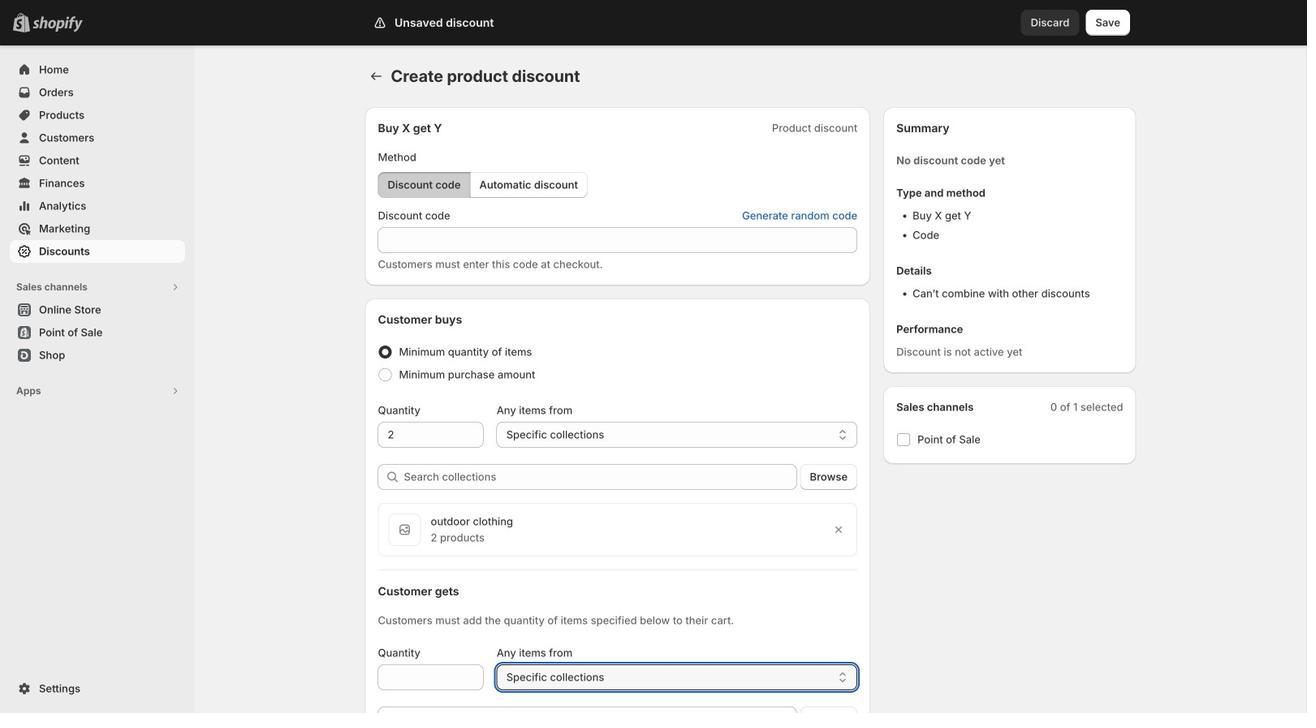 Task type: locate. For each thing, give the bounding box(es) containing it.
Search collections text field
[[404, 707, 797, 714]]

None text field
[[378, 422, 484, 448]]

None text field
[[378, 227, 857, 253], [378, 665, 484, 691], [378, 227, 857, 253], [378, 665, 484, 691]]



Task type: vqa. For each thing, say whether or not it's contained in the screenshot.
My Store Icon
no



Task type: describe. For each thing, give the bounding box(es) containing it.
shopify image
[[32, 16, 83, 32]]

Search collections text field
[[404, 464, 797, 490]]



